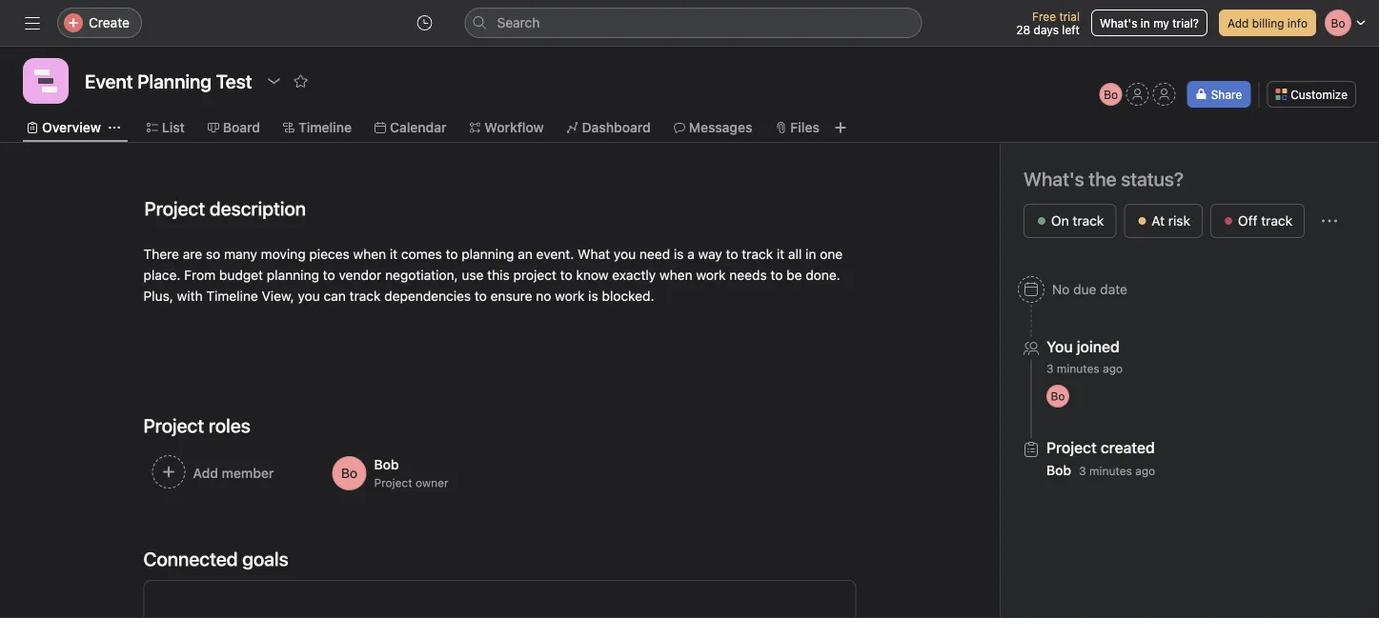 Task type: locate. For each thing, give the bounding box(es) containing it.
1 vertical spatial what's
[[1024, 168, 1085, 190]]

0 horizontal spatial is
[[588, 288, 598, 304]]

0 horizontal spatial in
[[806, 246, 817, 262]]

3 inside project created bob 3 minutes ago
[[1079, 465, 1087, 478]]

timeline down budget
[[206, 288, 258, 304]]

1 horizontal spatial what's
[[1100, 16, 1138, 30]]

bob up project
[[374, 457, 399, 473]]

0 vertical spatial minutes
[[1057, 362, 1100, 376]]

minutes inside you joined 3 minutes ago
[[1057, 362, 1100, 376]]

what's left my
[[1100, 16, 1138, 30]]

in
[[1141, 16, 1151, 30], [806, 246, 817, 262]]

ago down project created on the right
[[1136, 465, 1156, 478]]

1 horizontal spatial bo
[[1104, 88, 1119, 101]]

timeline down 'add to starred' icon
[[298, 120, 352, 135]]

off track
[[1239, 213, 1293, 229]]

list
[[162, 120, 185, 135]]

bob down project created on the right
[[1047, 463, 1072, 479]]

in left my
[[1141, 16, 1151, 30]]

it left all
[[777, 246, 785, 262]]

it left "comes"
[[390, 246, 398, 262]]

0 vertical spatial 3
[[1047, 362, 1054, 376]]

planning down moving
[[267, 267, 319, 283]]

needs
[[730, 267, 767, 283]]

bo down you joined 3 minutes ago
[[1051, 390, 1065, 403]]

there are so many moving pieces when it comes to planning an event. what you need is a way to track it all in one place. from budget planning to vendor negotiation, use this project to know exactly when work needs to be done. plus, with timeline view, you can track dependencies to ensure no work is blocked.
[[143, 246, 847, 304]]

bob link
[[1047, 463, 1072, 479]]

one
[[820, 246, 843, 262]]

you joined 3 minutes ago
[[1047, 338, 1123, 376]]

1 horizontal spatial bob
[[1047, 463, 1072, 479]]

history image
[[417, 15, 432, 31]]

Project description title text field
[[132, 189, 311, 229]]

1 vertical spatial minutes
[[1090, 465, 1133, 478]]

what's up on
[[1024, 168, 1085, 190]]

1 vertical spatial when
[[660, 267, 693, 283]]

None text field
[[80, 64, 257, 98]]

add member button
[[143, 447, 316, 501]]

are
[[183, 246, 202, 262]]

0 vertical spatial work
[[696, 267, 726, 283]]

track
[[1073, 213, 1104, 229], [1262, 213, 1293, 229], [742, 246, 773, 262], [350, 288, 381, 304]]

from
[[184, 267, 216, 283]]

0 horizontal spatial 3
[[1047, 362, 1054, 376]]

you
[[1047, 338, 1073, 356]]

trial?
[[1173, 16, 1199, 30]]

work right no
[[555, 288, 585, 304]]

files
[[791, 120, 820, 135]]

what's in my trial? button
[[1092, 10, 1208, 36]]

0 vertical spatial bo
[[1104, 88, 1119, 101]]

1 horizontal spatial ago
[[1136, 465, 1156, 478]]

on track
[[1052, 213, 1104, 229]]

pieces
[[309, 246, 350, 262]]

3 inside you joined 3 minutes ago
[[1047, 362, 1054, 376]]

3
[[1047, 362, 1054, 376], [1079, 465, 1087, 478]]

dashboard
[[582, 120, 651, 135]]

is down know
[[588, 288, 598, 304]]

bob project owner
[[374, 457, 449, 490]]

search list box
[[465, 8, 922, 38]]

ago inside project created bob 3 minutes ago
[[1136, 465, 1156, 478]]

tab actions image
[[109, 122, 120, 133]]

when down a at the top of the page
[[660, 267, 693, 283]]

2 it from the left
[[777, 246, 785, 262]]

0 vertical spatial planning
[[462, 246, 514, 262]]

0 horizontal spatial what's
[[1024, 168, 1085, 190]]

work down way
[[696, 267, 726, 283]]

minutes for bob
[[1090, 465, 1133, 478]]

1 vertical spatial planning
[[267, 267, 319, 283]]

done.
[[806, 267, 841, 283]]

0 horizontal spatial timeline
[[206, 288, 258, 304]]

1 horizontal spatial you
[[614, 246, 636, 262]]

0 horizontal spatial bob
[[374, 457, 399, 473]]

3 right bob link
[[1079, 465, 1087, 478]]

minutes inside project created bob 3 minutes ago
[[1090, 465, 1133, 478]]

1 horizontal spatial it
[[777, 246, 785, 262]]

calendar link
[[375, 117, 447, 138]]

messages
[[689, 120, 753, 135]]

track right off
[[1262, 213, 1293, 229]]

an
[[518, 246, 533, 262]]

more actions image
[[1323, 214, 1338, 229]]

customize
[[1291, 88, 1348, 101]]

negotiation,
[[385, 267, 458, 283]]

files link
[[776, 117, 820, 138]]

it
[[390, 246, 398, 262], [777, 246, 785, 262]]

minutes down you joined button
[[1057, 362, 1100, 376]]

planning up 'this' on the top of page
[[462, 246, 514, 262]]

planning
[[462, 246, 514, 262], [267, 267, 319, 283]]

no
[[536, 288, 552, 304]]

create button
[[57, 8, 142, 38]]

bo button
[[1100, 83, 1123, 106]]

off track button
[[1211, 204, 1305, 238]]

what's inside button
[[1100, 16, 1138, 30]]

in right all
[[806, 246, 817, 262]]

ago inside you joined 3 minutes ago
[[1103, 362, 1123, 376]]

0 vertical spatial in
[[1141, 16, 1151, 30]]

project
[[374, 477, 412, 490]]

work
[[696, 267, 726, 283], [555, 288, 585, 304]]

0 horizontal spatial bo
[[1051, 390, 1065, 403]]

1 vertical spatial 3
[[1079, 465, 1087, 478]]

minutes down project created on the right
[[1090, 465, 1133, 478]]

no due date button
[[1010, 273, 1136, 307]]

is left a at the top of the page
[[674, 246, 684, 262]]

you
[[614, 246, 636, 262], [298, 288, 320, 304]]

bo down what's in my trial?
[[1104, 88, 1119, 101]]

share
[[1212, 88, 1243, 101]]

plus,
[[143, 288, 173, 304]]

board
[[223, 120, 260, 135]]

0 vertical spatial timeline
[[298, 120, 352, 135]]

0 horizontal spatial planning
[[267, 267, 319, 283]]

what's in my trial?
[[1100, 16, 1199, 30]]

show options image
[[267, 73, 282, 89]]

track up needs on the right of the page
[[742, 246, 773, 262]]

ago
[[1103, 362, 1123, 376], [1136, 465, 1156, 478]]

ago for project created
[[1136, 465, 1156, 478]]

1 vertical spatial timeline
[[206, 288, 258, 304]]

0 horizontal spatial ago
[[1103, 362, 1123, 376]]

when up vendor
[[353, 246, 386, 262]]

to right way
[[726, 246, 738, 262]]

you left can
[[298, 288, 320, 304]]

0 vertical spatial is
[[674, 246, 684, 262]]

project created bob 3 minutes ago
[[1047, 439, 1156, 479]]

days
[[1034, 23, 1059, 36]]

1 horizontal spatial planning
[[462, 246, 514, 262]]

1 horizontal spatial is
[[674, 246, 684, 262]]

all
[[788, 246, 802, 262]]

project
[[513, 267, 557, 283]]

what's for what's in my trial?
[[1100, 16, 1138, 30]]

0 horizontal spatial it
[[390, 246, 398, 262]]

connected goals
[[143, 548, 289, 571]]

1 vertical spatial in
[[806, 246, 817, 262]]

you joined button
[[1047, 338, 1123, 357]]

minutes
[[1057, 362, 1100, 376], [1090, 465, 1133, 478]]

when
[[353, 246, 386, 262], [660, 267, 693, 283]]

1 horizontal spatial 3
[[1079, 465, 1087, 478]]

1 vertical spatial you
[[298, 288, 320, 304]]

you up exactly
[[614, 246, 636, 262]]

on
[[1052, 213, 1069, 229]]

bob
[[374, 457, 399, 473], [1047, 463, 1072, 479]]

what's for what's the status?
[[1024, 168, 1085, 190]]

in inside button
[[1141, 16, 1151, 30]]

1 vertical spatial is
[[588, 288, 598, 304]]

due
[[1074, 282, 1097, 297]]

is
[[674, 246, 684, 262], [588, 288, 598, 304]]

0 vertical spatial you
[[614, 246, 636, 262]]

1 horizontal spatial in
[[1141, 16, 1151, 30]]

need
[[640, 246, 670, 262]]

to
[[446, 246, 458, 262], [726, 246, 738, 262], [323, 267, 335, 283], [560, 267, 573, 283], [771, 267, 783, 283], [475, 288, 487, 304]]

0 vertical spatial when
[[353, 246, 386, 262]]

3 down you
[[1047, 362, 1054, 376]]

ago down joined
[[1103, 362, 1123, 376]]

at
[[1152, 213, 1165, 229]]

exactly
[[612, 267, 656, 283]]

joined
[[1077, 338, 1120, 356]]

0 vertical spatial what's
[[1100, 16, 1138, 30]]

0 horizontal spatial work
[[555, 288, 585, 304]]

info
[[1288, 16, 1308, 30]]

1 vertical spatial ago
[[1136, 465, 1156, 478]]

0 vertical spatial ago
[[1103, 362, 1123, 376]]

be
[[787, 267, 802, 283]]

bo
[[1104, 88, 1119, 101], [1051, 390, 1065, 403]]

timeline
[[298, 120, 352, 135], [206, 288, 258, 304]]



Task type: describe. For each thing, give the bounding box(es) containing it.
add tab image
[[833, 120, 848, 135]]

know
[[576, 267, 609, 283]]

3 for bob
[[1079, 465, 1087, 478]]

0 horizontal spatial you
[[298, 288, 320, 304]]

0 horizontal spatial when
[[353, 246, 386, 262]]

list link
[[147, 117, 185, 138]]

add billing info button
[[1219, 10, 1317, 36]]

track right on
[[1073, 213, 1104, 229]]

1 it from the left
[[390, 246, 398, 262]]

track down vendor
[[350, 288, 381, 304]]

so
[[206, 246, 220, 262]]

search button
[[465, 8, 922, 38]]

moving
[[261, 246, 306, 262]]

overview link
[[27, 117, 101, 138]]

ensure
[[491, 288, 533, 304]]

create
[[89, 15, 130, 31]]

share button
[[1188, 81, 1251, 108]]

to right "comes"
[[446, 246, 458, 262]]

there
[[143, 246, 179, 262]]

1 horizontal spatial work
[[696, 267, 726, 283]]

to down use
[[475, 288, 487, 304]]

28
[[1017, 23, 1031, 36]]

workflow link
[[470, 117, 544, 138]]

at risk
[[1152, 213, 1191, 229]]

use
[[462, 267, 484, 283]]

no
[[1053, 282, 1070, 297]]

trial
[[1060, 10, 1080, 23]]

dependencies
[[384, 288, 471, 304]]

timeline inside there are so many moving pieces when it comes to planning an event. what you need is a way to track it all in one place. from budget planning to vendor negotiation, use this project to know exactly when work needs to be done. plus, with timeline view, you can track dependencies to ensure no work is blocked.
[[206, 288, 258, 304]]

messages link
[[674, 117, 753, 138]]

can
[[324, 288, 346, 304]]

workflow
[[485, 120, 544, 135]]

bo inside button
[[1104, 88, 1119, 101]]

add to starred image
[[293, 73, 309, 89]]

1 vertical spatial work
[[555, 288, 585, 304]]

to down pieces
[[323, 267, 335, 283]]

many
[[224, 246, 257, 262]]

bob inside project created bob 3 minutes ago
[[1047, 463, 1072, 479]]

bob inside bob project owner
[[374, 457, 399, 473]]

timeline image
[[34, 70, 57, 92]]

place.
[[143, 267, 181, 283]]

expand sidebar image
[[25, 15, 40, 31]]

1 horizontal spatial when
[[660, 267, 693, 283]]

ago for you
[[1103, 362, 1123, 376]]

add member
[[193, 466, 274, 481]]

what's the status?
[[1024, 168, 1184, 190]]

view,
[[262, 288, 294, 304]]

budget
[[219, 267, 263, 283]]

customize button
[[1267, 81, 1357, 108]]

search
[[497, 15, 540, 31]]

free
[[1033, 10, 1056, 23]]

left
[[1062, 23, 1080, 36]]

add billing info
[[1228, 16, 1308, 30]]

minutes for joined
[[1057, 362, 1100, 376]]

owner
[[416, 477, 449, 490]]

board link
[[208, 117, 260, 138]]

off
[[1239, 213, 1258, 229]]

add
[[1228, 16, 1249, 30]]

project roles
[[143, 415, 251, 437]]

the status?
[[1089, 168, 1184, 190]]

risk
[[1169, 213, 1191, 229]]

in inside there are so many moving pieces when it comes to planning an event. what you need is a way to track it all in one place. from budget planning to vendor negotiation, use this project to know exactly when work needs to be done. plus, with timeline view, you can track dependencies to ensure no work is blocked.
[[806, 246, 817, 262]]

calendar
[[390, 120, 447, 135]]

on track button
[[1024, 204, 1117, 238]]

1 horizontal spatial timeline
[[298, 120, 352, 135]]

1 vertical spatial bo
[[1051, 390, 1065, 403]]

3 for joined
[[1047, 362, 1054, 376]]

free trial 28 days left
[[1017, 10, 1080, 36]]

project created
[[1047, 439, 1155, 457]]

billing
[[1253, 16, 1285, 30]]

this
[[487, 267, 510, 283]]

date
[[1101, 282, 1128, 297]]

my
[[1154, 16, 1170, 30]]

at risk button
[[1124, 204, 1203, 238]]

event.
[[536, 246, 574, 262]]

blocked.
[[602, 288, 655, 304]]

timeline link
[[283, 117, 352, 138]]

to left be
[[771, 267, 783, 283]]

what
[[578, 246, 610, 262]]

with
[[177, 288, 203, 304]]

vendor
[[339, 267, 382, 283]]

dashboard link
[[567, 117, 651, 138]]

a
[[688, 246, 695, 262]]

way
[[698, 246, 723, 262]]

overview
[[42, 120, 101, 135]]

comes
[[401, 246, 442, 262]]

to down event.
[[560, 267, 573, 283]]



Task type: vqa. For each thing, say whether or not it's contained in the screenshot.
Search
yes



